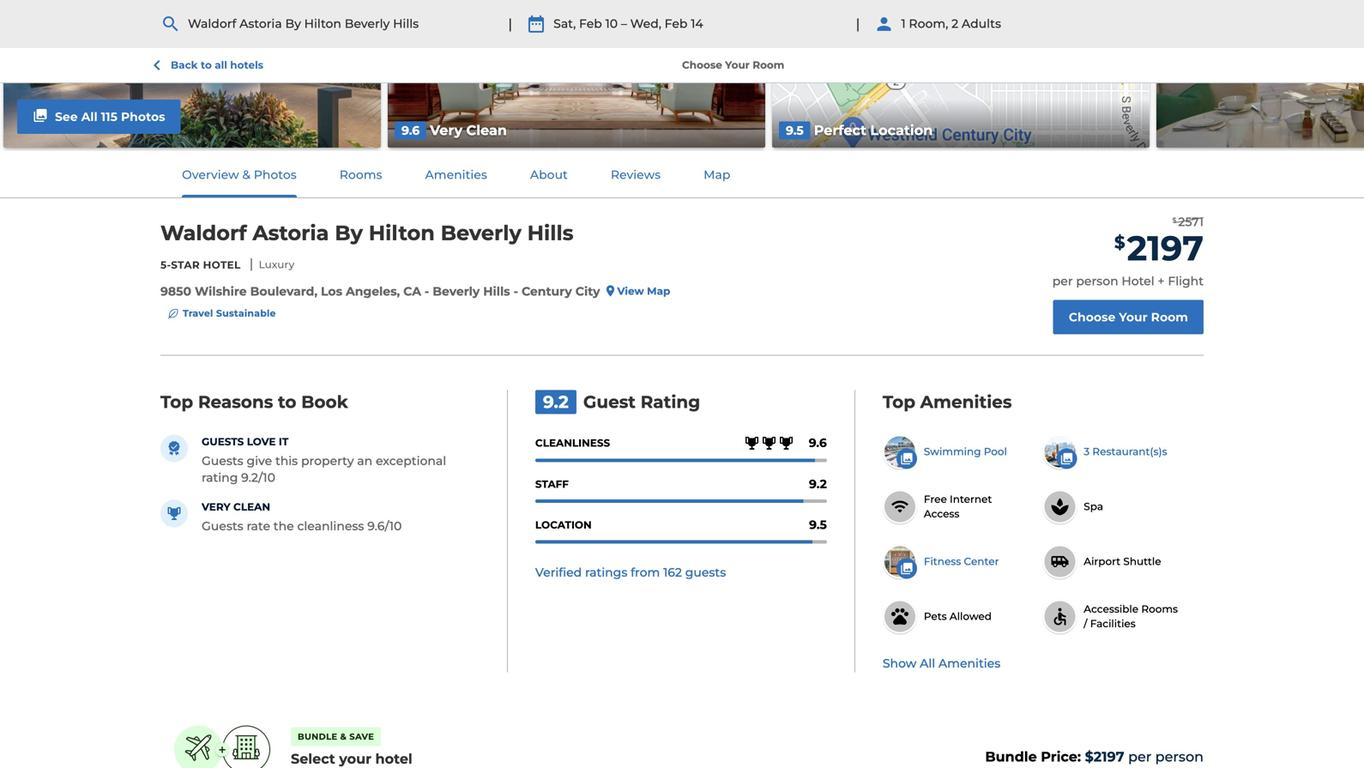 Task type: vqa. For each thing, say whether or not it's contained in the screenshot.
Drop-Off FIELD
no



Task type: describe. For each thing, give the bounding box(es) containing it.
swimming
[[924, 445, 981, 458]]

accessible rooms / facilities
[[1084, 603, 1178, 630]]

perfect location
[[814, 122, 933, 138]]

0 horizontal spatial 9.2
[[543, 391, 569, 412]]

115
[[101, 109, 118, 124]]

hotel inside $ 2571 $ 2197 per person hotel + flight
[[1122, 274, 1155, 288]]

reviews
[[611, 167, 661, 182]]

2571
[[1179, 215, 1204, 229]]

3 restaurant(s)s amenity image
[[1045, 436, 1076, 467]]

reasons
[[198, 391, 273, 412]]

accessible
[[1084, 603, 1139, 615]]

1 vertical spatial waldorf
[[160, 221, 247, 245]]

all for see
[[81, 109, 98, 124]]

back
[[171, 59, 198, 71]]

restaurant(s)s
[[1093, 445, 1168, 458]]

1 vertical spatial +
[[218, 741, 226, 758]]

2 feb from the left
[[665, 16, 688, 31]]

0 horizontal spatial 9.6
[[402, 123, 420, 138]]

show all amenities
[[883, 656, 1001, 671]]

bundle price: $2197 per person
[[985, 748, 1204, 765]]

1 room, 2 adults
[[901, 16, 1001, 31]]

see
[[55, 109, 78, 124]]

rate
[[247, 519, 270, 533]]

see all 115 photos button
[[17, 100, 181, 134]]

1 vertical spatial $
[[1115, 232, 1126, 253]]

guests
[[685, 565, 726, 580]]

amenities inside button
[[939, 656, 1001, 671]]

internet
[[950, 493, 992, 506]]

map button
[[683, 152, 751, 197]]

photos inside button
[[121, 109, 165, 124]]

free
[[924, 493, 947, 506]]

1 vertical spatial amenities
[[921, 391, 1012, 412]]

5-
[[160, 259, 171, 271]]

guests
[[202, 436, 244, 448]]

staff
[[535, 478, 569, 490]]

airport shuttle
[[1084, 555, 1162, 568]]

0 vertical spatial $
[[1173, 216, 1177, 224]]

0 vertical spatial hotel
[[203, 259, 241, 271]]

room,
[[909, 16, 949, 31]]

hotels
[[230, 59, 263, 71]]

rating
[[641, 391, 700, 412]]

/
[[1084, 617, 1088, 630]]

–
[[621, 16, 627, 31]]

free internet access
[[924, 493, 992, 520]]

access
[[924, 508, 960, 520]]

from
[[631, 565, 660, 580]]

1 feb from the left
[[579, 16, 602, 31]]

3
[[1084, 445, 1090, 458]]

choose inside button
[[1069, 310, 1116, 324]]

an
[[357, 453, 373, 468]]

9.2/10
[[241, 470, 275, 485]]

2197
[[1127, 227, 1204, 269]]

facilities
[[1090, 617, 1136, 630]]

0 horizontal spatial hills
[[393, 16, 419, 31]]

1 vertical spatial per
[[1129, 748, 1152, 765]]

verified ratings from 162 guests
[[535, 565, 726, 580]]

travel
[[183, 308, 213, 319]]

map inside tab list
[[704, 167, 731, 182]]

verified
[[535, 565, 582, 580]]

star
[[171, 259, 200, 271]]

| for sat, feb 10 – wed, feb 14
[[508, 15, 512, 32]]

reviews button
[[590, 152, 681, 197]]

$ 2571 $ 2197 per person hotel + flight
[[1053, 215, 1204, 288]]

person inside $ 2571 $ 2197 per person hotel + flight
[[1076, 274, 1119, 288]]

property building image
[[3, 0, 381, 148]]

very
[[202, 501, 231, 513]]

show
[[883, 656, 917, 671]]

3 restaurant(s)s button
[[1043, 435, 1182, 469]]

back to all hotels
[[171, 59, 263, 71]]

0 vertical spatial room
[[753, 59, 785, 71]]

3 restaurant(s)s
[[1084, 445, 1168, 458]]

1 horizontal spatial to
[[278, 391, 296, 412]]

bundle & save select your hotel
[[291, 732, 413, 767]]

ratings
[[585, 565, 628, 580]]

flight
[[1168, 274, 1204, 288]]

location
[[871, 122, 933, 138]]

property
[[301, 453, 354, 468]]

+ inside $ 2571 $ 2197 per person hotel + flight
[[1158, 274, 1165, 288]]

1 horizontal spatial by
[[335, 221, 363, 245]]

guests inside guests love it guests give this property an exceptional rating 9.2/10
[[202, 453, 243, 468]]

shuttle
[[1124, 555, 1162, 568]]

travel sustainable
[[183, 308, 276, 319]]

rooms inside button
[[340, 167, 382, 182]]

sat, feb 10 – wed, feb 14
[[554, 16, 703, 31]]

top for top amenities
[[883, 391, 916, 412]]

luxury
[[259, 258, 294, 271]]

book
[[301, 391, 348, 412]]

location
[[535, 519, 592, 531]]

hotel
[[375, 750, 413, 767]]

10
[[605, 16, 618, 31]]

bundle for bundle & save select your hotel
[[298, 732, 338, 742]]

1 vertical spatial 9.6
[[809, 436, 827, 450]]

14
[[691, 16, 703, 31]]

1 vertical spatial person
[[1156, 748, 1204, 765]]

9.6/10
[[367, 519, 402, 533]]

1 vertical spatial 9.2
[[809, 477, 827, 491]]

view
[[617, 285, 644, 297]]

all for show
[[920, 656, 936, 671]]

price:
[[1041, 748, 1081, 765]]

to inside button
[[201, 59, 212, 71]]

fitness center button
[[883, 544, 1022, 579]]



Task type: locate. For each thing, give the bounding box(es) containing it.
view map
[[617, 285, 670, 297]]

& inside button
[[242, 167, 251, 182]]

fitness center amenity image
[[885, 546, 916, 577]]

hotel right star
[[203, 259, 241, 271]]

wed,
[[630, 16, 662, 31]]

very
[[430, 122, 463, 138]]

1 vertical spatial photos
[[254, 167, 297, 182]]

feb
[[579, 16, 602, 31], [665, 16, 688, 31]]

0 vertical spatial &
[[242, 167, 251, 182]]

0 vertical spatial your
[[725, 59, 750, 71]]

very clean
[[430, 122, 507, 138]]

1 horizontal spatial choose your room
[[1069, 310, 1189, 324]]

per inside $ 2571 $ 2197 per person hotel + flight
[[1053, 274, 1073, 288]]

1 horizontal spatial map
[[704, 167, 731, 182]]

1 vertical spatial rooms
[[1142, 603, 1178, 615]]

guest
[[583, 391, 636, 412]]

1 vertical spatial choose
[[1069, 310, 1116, 324]]

1 horizontal spatial all
[[920, 656, 936, 671]]

1 horizontal spatial rooms
[[1142, 603, 1178, 615]]

exceptional
[[376, 453, 446, 468]]

photos right overview
[[254, 167, 297, 182]]

1 horizontal spatial top
[[883, 391, 916, 412]]

top up outdoor pool amenity icon
[[883, 391, 916, 412]]

1 horizontal spatial 9.6
[[809, 436, 827, 450]]

clean
[[233, 501, 270, 513]]

1 vertical spatial room
[[1151, 310, 1189, 324]]

0 horizontal spatial beverly
[[345, 16, 390, 31]]

tab list containing overview & photos
[[160, 151, 752, 197]]

0 vertical spatial person
[[1076, 274, 1119, 288]]

top left reasons
[[160, 391, 193, 412]]

0 vertical spatial +
[[1158, 274, 1165, 288]]

1 horizontal spatial per
[[1129, 748, 1152, 765]]

2 top from the left
[[883, 391, 916, 412]]

person up "choose your room" button
[[1076, 274, 1119, 288]]

very clean guests rate the cleanliness 9.6/10
[[202, 501, 402, 533]]

0 horizontal spatial choose
[[682, 59, 722, 71]]

1 horizontal spatial person
[[1156, 748, 1204, 765]]

5-star hotel
[[160, 259, 241, 271]]

waldorf astoria by hilton beverly hills down the rooms button at the top of the page
[[160, 221, 574, 245]]

give
[[247, 453, 272, 468]]

choose your room
[[682, 59, 785, 71], [1069, 310, 1189, 324]]

& right overview
[[242, 167, 251, 182]]

choose your room down $ 2571 $ 2197 per person hotel + flight
[[1069, 310, 1189, 324]]

rooms button
[[319, 152, 403, 197]]

1 horizontal spatial $
[[1173, 216, 1177, 224]]

0 vertical spatial bundle
[[298, 732, 338, 742]]

amenities up the swimming pool
[[921, 391, 1012, 412]]

astoria
[[240, 16, 282, 31], [253, 221, 329, 245]]

$ left the 2571
[[1173, 216, 1177, 224]]

choose down $ 2571 $ 2197 per person hotel + flight
[[1069, 310, 1116, 324]]

2 vertical spatial amenities
[[939, 656, 1001, 671]]

it
[[279, 436, 289, 448]]

1 vertical spatial map
[[647, 285, 670, 297]]

feb left the 10
[[579, 16, 602, 31]]

your
[[339, 750, 372, 767]]

0 horizontal spatial choose your room
[[682, 59, 785, 71]]

back to all hotels button
[[147, 55, 263, 76]]

0 vertical spatial all
[[81, 109, 98, 124]]

&
[[242, 167, 251, 182], [340, 732, 347, 742]]

0 vertical spatial beverly
[[345, 16, 390, 31]]

pool
[[984, 445, 1007, 458]]

per
[[1053, 274, 1073, 288], [1129, 748, 1152, 765]]

waldorf astoria by hilton beverly hills up "hotels"
[[188, 16, 419, 31]]

1 horizontal spatial your
[[1119, 310, 1148, 324]]

& for overview
[[242, 167, 251, 182]]

9.6 left outdoor pool amenity icon
[[809, 436, 827, 450]]

adults
[[962, 16, 1001, 31]]

1 vertical spatial hills
[[527, 221, 574, 245]]

$ left 2197
[[1115, 232, 1126, 253]]

0 vertical spatial choose
[[682, 59, 722, 71]]

9.2
[[543, 391, 569, 412], [809, 477, 827, 491]]

choose your room button
[[1054, 300, 1204, 334]]

swimming pool button
[[883, 435, 1022, 469]]

1 vertical spatial your
[[1119, 310, 1148, 324]]

0 vertical spatial hills
[[393, 16, 419, 31]]

& inside bundle & save select your hotel
[[340, 732, 347, 742]]

0 vertical spatial map
[[704, 167, 731, 182]]

person
[[1076, 274, 1119, 288], [1156, 748, 1204, 765]]

all inside button
[[81, 109, 98, 124]]

tab list
[[160, 151, 752, 197]]

hotel up "choose your room" button
[[1122, 274, 1155, 288]]

top reasons to book
[[160, 391, 348, 412]]

center
[[964, 555, 999, 568]]

0 horizontal spatial all
[[81, 109, 98, 124]]

1 vertical spatial bundle
[[985, 748, 1037, 765]]

waldorf up back to all hotels
[[188, 16, 236, 31]]

0 horizontal spatial person
[[1076, 274, 1119, 288]]

swimming pool
[[924, 445, 1007, 458]]

1 horizontal spatial bundle
[[985, 748, 1037, 765]]

photos inside button
[[254, 167, 297, 182]]

0 vertical spatial waldorf
[[188, 16, 236, 31]]

verified ratings from 162 guests button
[[535, 564, 726, 581]]

all
[[81, 109, 98, 124], [920, 656, 936, 671]]

top amenities
[[883, 391, 1012, 412]]

select
[[291, 750, 335, 767]]

1 guests from the top
[[202, 453, 243, 468]]

perfect
[[814, 122, 867, 138]]

1 vertical spatial all
[[920, 656, 936, 671]]

0 horizontal spatial photos
[[121, 109, 165, 124]]

top for top reasons to book
[[160, 391, 193, 412]]

fitness
[[924, 555, 961, 568]]

0 horizontal spatial hotel
[[203, 259, 241, 271]]

outdoor pool amenity image
[[885, 436, 916, 467]]

+
[[1158, 274, 1165, 288], [218, 741, 226, 758]]

0 vertical spatial rooms
[[340, 167, 382, 182]]

overview
[[182, 167, 239, 182]]

amenities inside 'button'
[[425, 167, 487, 182]]

$2197
[[1085, 748, 1125, 765]]

room inside "choose your room" button
[[1151, 310, 1189, 324]]

1 vertical spatial 9.5
[[809, 518, 827, 532]]

9.6 left 'very'
[[402, 123, 420, 138]]

see all 115 photos
[[55, 109, 165, 124]]

1 vertical spatial beverly
[[441, 221, 522, 245]]

2
[[952, 16, 959, 31]]

bundle
[[298, 732, 338, 742], [985, 748, 1037, 765]]

choose
[[682, 59, 722, 71], [1069, 310, 1116, 324]]

per right $2197
[[1129, 748, 1152, 765]]

1 horizontal spatial feb
[[665, 16, 688, 31]]

all left 115 on the left top of the page
[[81, 109, 98, 124]]

1 vertical spatial guests
[[202, 519, 243, 533]]

0 vertical spatial waldorf astoria by hilton beverly hills
[[188, 16, 419, 31]]

0 vertical spatial hilton
[[304, 16, 342, 31]]

feb left 14
[[665, 16, 688, 31]]

0 horizontal spatial map
[[647, 285, 670, 297]]

by
[[285, 16, 301, 31], [335, 221, 363, 245]]

1 horizontal spatial 9.2
[[809, 477, 827, 491]]

spa
[[1084, 500, 1104, 513]]

show all amenities button
[[883, 654, 1001, 672]]

0 horizontal spatial $
[[1115, 232, 1126, 253]]

per up "choose your room" button
[[1053, 274, 1073, 288]]

1 vertical spatial astoria
[[253, 221, 329, 245]]

1 vertical spatial hilton
[[369, 221, 435, 245]]

airport
[[1084, 555, 1121, 568]]

1 horizontal spatial hotel
[[1122, 274, 1155, 288]]

person right $2197
[[1156, 748, 1204, 765]]

1 horizontal spatial &
[[340, 732, 347, 742]]

sustainable
[[216, 308, 276, 319]]

amenities down allowed
[[939, 656, 1001, 671]]

0 vertical spatial 9.6
[[402, 123, 420, 138]]

map right view
[[647, 285, 670, 297]]

9.5
[[786, 123, 804, 138], [809, 518, 827, 532]]

1 | from the left
[[508, 15, 512, 32]]

0 horizontal spatial feb
[[579, 16, 602, 31]]

0 vertical spatial by
[[285, 16, 301, 31]]

2 guests from the top
[[202, 519, 243, 533]]

this
[[275, 453, 298, 468]]

map right reviews button
[[704, 167, 731, 182]]

| for 1 room, 2 adults
[[856, 15, 860, 32]]

1 top from the left
[[160, 391, 193, 412]]

| left 1
[[856, 15, 860, 32]]

0 vertical spatial 9.2
[[543, 391, 569, 412]]

0 vertical spatial choose your room
[[682, 59, 785, 71]]

0 horizontal spatial top
[[160, 391, 193, 412]]

| left sat,
[[508, 15, 512, 32]]

bundle up select
[[298, 732, 338, 742]]

astoria up "hotels"
[[240, 16, 282, 31]]

& for bundle
[[340, 732, 347, 742]]

0 horizontal spatial bundle
[[298, 732, 338, 742]]

0 horizontal spatial hilton
[[304, 16, 342, 31]]

rating
[[202, 470, 238, 485]]

1 horizontal spatial beverly
[[441, 221, 522, 245]]

guests inside very clean guests rate the cleanliness 9.6/10
[[202, 519, 243, 533]]

1 vertical spatial &
[[340, 732, 347, 742]]

patio image
[[1157, 0, 1364, 148]]

clean
[[466, 122, 507, 138]]

guests love it guests give this property an exceptional rating 9.2/10
[[202, 436, 446, 485]]

1 horizontal spatial room
[[1151, 310, 1189, 324]]

overview & photos
[[182, 167, 297, 182]]

0 vertical spatial 9.5
[[786, 123, 804, 138]]

to left book
[[278, 391, 296, 412]]

0 vertical spatial amenities
[[425, 167, 487, 182]]

astoria up 'luxury'
[[253, 221, 329, 245]]

$
[[1173, 216, 1177, 224], [1115, 232, 1126, 253]]

1 horizontal spatial hilton
[[369, 221, 435, 245]]

waldorf up the 5-star hotel
[[160, 221, 247, 245]]

cleanliness
[[297, 519, 364, 533]]

|
[[508, 15, 512, 32], [856, 15, 860, 32]]

0 vertical spatial per
[[1053, 274, 1073, 288]]

overview & photos button
[[161, 152, 317, 197]]

beverly
[[345, 16, 390, 31], [441, 221, 522, 245]]

your inside button
[[1119, 310, 1148, 324]]

1 horizontal spatial +
[[1158, 274, 1165, 288]]

2 | from the left
[[856, 15, 860, 32]]

all inside button
[[920, 656, 936, 671]]

0 vertical spatial to
[[201, 59, 212, 71]]

choose down 14
[[682, 59, 722, 71]]

all right show
[[920, 656, 936, 671]]

sat,
[[554, 16, 576, 31]]

about
[[530, 167, 568, 182]]

guest rating
[[583, 391, 700, 412]]

& left save
[[340, 732, 347, 742]]

amenities down 'very'
[[425, 167, 487, 182]]

0 horizontal spatial your
[[725, 59, 750, 71]]

0 horizontal spatial |
[[508, 15, 512, 32]]

about button
[[510, 152, 589, 197]]

love
[[247, 436, 276, 448]]

bundle left price:
[[985, 748, 1037, 765]]

rooms inside accessible rooms / facilities
[[1142, 603, 1178, 615]]

1 horizontal spatial choose
[[1069, 310, 1116, 324]]

bundle inside bundle & save select your hotel
[[298, 732, 338, 742]]

choose your room down 14
[[682, 59, 785, 71]]

1 vertical spatial choose your room
[[1069, 310, 1189, 324]]

to left all
[[201, 59, 212, 71]]

162
[[663, 565, 682, 580]]

0 horizontal spatial by
[[285, 16, 301, 31]]

1 vertical spatial waldorf astoria by hilton beverly hills
[[160, 221, 574, 245]]

1 vertical spatial to
[[278, 391, 296, 412]]

1 horizontal spatial hills
[[527, 221, 574, 245]]

1 vertical spatial by
[[335, 221, 363, 245]]

0 horizontal spatial rooms
[[340, 167, 382, 182]]

0 horizontal spatial per
[[1053, 274, 1073, 288]]

0 horizontal spatial room
[[753, 59, 785, 71]]

1 horizontal spatial 9.5
[[809, 518, 827, 532]]

0 vertical spatial astoria
[[240, 16, 282, 31]]

pets
[[924, 610, 947, 623]]

bundle for bundle price: $2197 per person
[[985, 748, 1037, 765]]

photos right 115 on the left top of the page
[[121, 109, 165, 124]]

allowed
[[950, 610, 992, 623]]

guests down very
[[202, 519, 243, 533]]

0 horizontal spatial &
[[242, 167, 251, 182]]

0 horizontal spatial +
[[218, 741, 226, 758]]

choose your room inside button
[[1069, 310, 1189, 324]]

0 horizontal spatial 9.5
[[786, 123, 804, 138]]

guests up rating
[[202, 453, 243, 468]]



